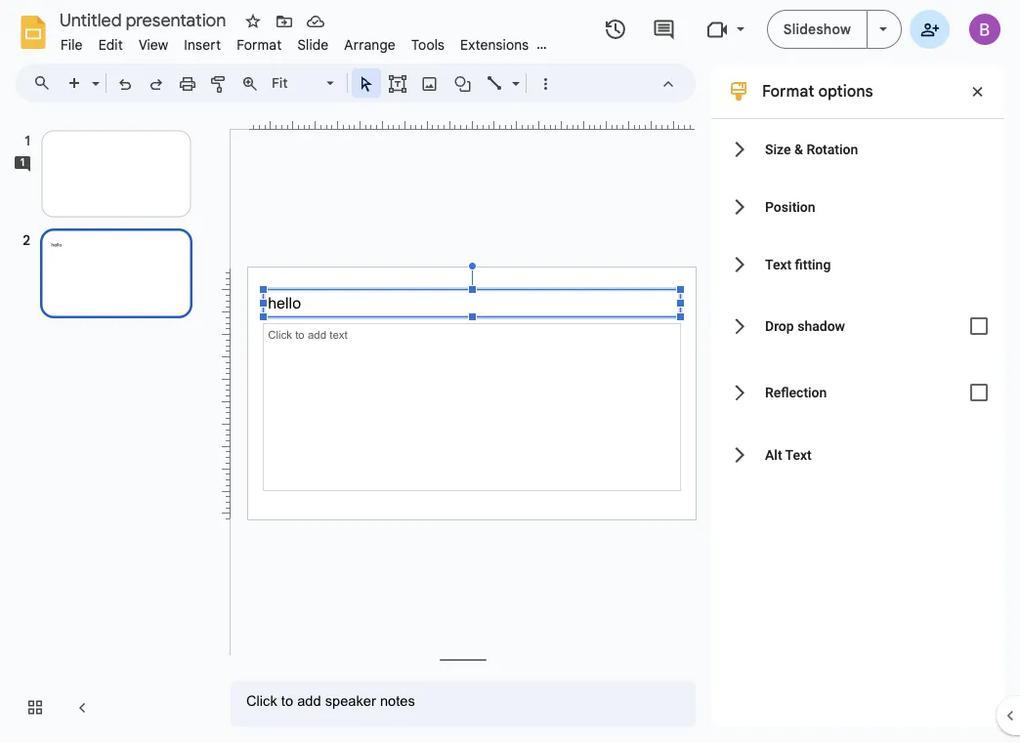 Task type: locate. For each thing, give the bounding box(es) containing it.
alt
[[765, 447, 782, 463]]

1 horizontal spatial format
[[762, 81, 814, 101]]

presentation options image
[[880, 27, 887, 31]]

navigation
[[0, 110, 215, 744]]

text
[[765, 256, 792, 272], [785, 447, 812, 463]]

0 horizontal spatial format
[[237, 36, 282, 53]]

menu bar containing file
[[53, 25, 580, 58]]

format left options
[[762, 81, 814, 101]]

menu bar
[[53, 25, 580, 58]]

size
[[765, 141, 791, 157]]

1 vertical spatial format
[[762, 81, 814, 101]]

menu bar banner
[[0, 0, 1020, 744]]

arrange
[[344, 36, 396, 53]]

format options application
[[0, 0, 1020, 744]]

format for format options
[[762, 81, 814, 101]]

format inside section
[[762, 81, 814, 101]]

alt text
[[765, 447, 812, 463]]

text left fitting
[[765, 256, 792, 272]]

format down star option
[[237, 36, 282, 53]]

Menus field
[[24, 69, 67, 97]]

format
[[237, 36, 282, 53], [762, 81, 814, 101]]

toggle shadow image
[[960, 307, 999, 346]]

text fitting tab
[[711, 236, 1005, 293]]

format options
[[762, 81, 873, 101]]

format inside menu item
[[237, 36, 282, 53]]

edit
[[98, 36, 123, 53]]

file menu item
[[53, 33, 91, 56]]

view menu item
[[131, 33, 176, 56]]

drop
[[765, 318, 794, 334]]

shape image
[[452, 69, 474, 97]]

size & rotation tab
[[711, 120, 1005, 178]]

reflection
[[765, 385, 827, 401]]

0 vertical spatial text
[[765, 256, 792, 272]]

insert image image
[[419, 69, 441, 97]]

slideshow
[[784, 21, 851, 38]]

Rename text field
[[53, 8, 237, 31]]

slide
[[298, 36, 329, 53]]

0 vertical spatial format
[[237, 36, 282, 53]]

drop shadow tab
[[711, 293, 1005, 360]]

position
[[765, 199, 816, 215]]

text right alt
[[785, 447, 812, 463]]



Task type: vqa. For each thing, say whether or not it's contained in the screenshot.
TEST LINE
no



Task type: describe. For each thing, give the bounding box(es) containing it.
file
[[61, 36, 83, 53]]

Toggle shadow checkbox
[[960, 307, 999, 346]]

Zoom field
[[266, 69, 343, 98]]

insert menu item
[[176, 33, 229, 56]]

tools
[[411, 36, 445, 53]]

extensions
[[460, 36, 529, 53]]

insert
[[184, 36, 221, 53]]

text fitting
[[765, 256, 831, 272]]

rotation
[[807, 141, 858, 157]]

&
[[795, 141, 803, 157]]

arrange menu item
[[337, 33, 404, 56]]

format options section
[[711, 64, 1005, 728]]

format for format
[[237, 36, 282, 53]]

view
[[139, 36, 168, 53]]

toggle reflection image
[[960, 373, 999, 412]]

shadow
[[798, 318, 845, 334]]

alt text tab
[[711, 426, 1005, 484]]

slideshow button
[[767, 10, 868, 49]]

share. private to only me. image
[[921, 20, 939, 38]]

main toolbar
[[58, 68, 561, 98]]

drop shadow
[[765, 318, 845, 334]]

position tab
[[711, 178, 1005, 236]]

Star checkbox
[[239, 8, 267, 35]]

extensions menu item
[[453, 33, 537, 56]]

tools menu item
[[404, 33, 453, 56]]

fitting
[[795, 256, 831, 272]]

new slide with layout image
[[87, 70, 100, 77]]

Toggle reflection checkbox
[[960, 373, 999, 412]]

1 vertical spatial text
[[785, 447, 812, 463]]

format menu item
[[229, 33, 290, 56]]

options
[[818, 81, 873, 101]]

Zoom text field
[[269, 69, 323, 97]]

menu bar inside menu bar "banner"
[[53, 25, 580, 58]]

slide menu item
[[290, 33, 337, 56]]

size & rotation
[[765, 141, 858, 157]]

navigation inside the 'format options' 'application'
[[0, 110, 215, 744]]

reflection tab
[[711, 360, 1005, 426]]

edit menu item
[[91, 33, 131, 56]]



